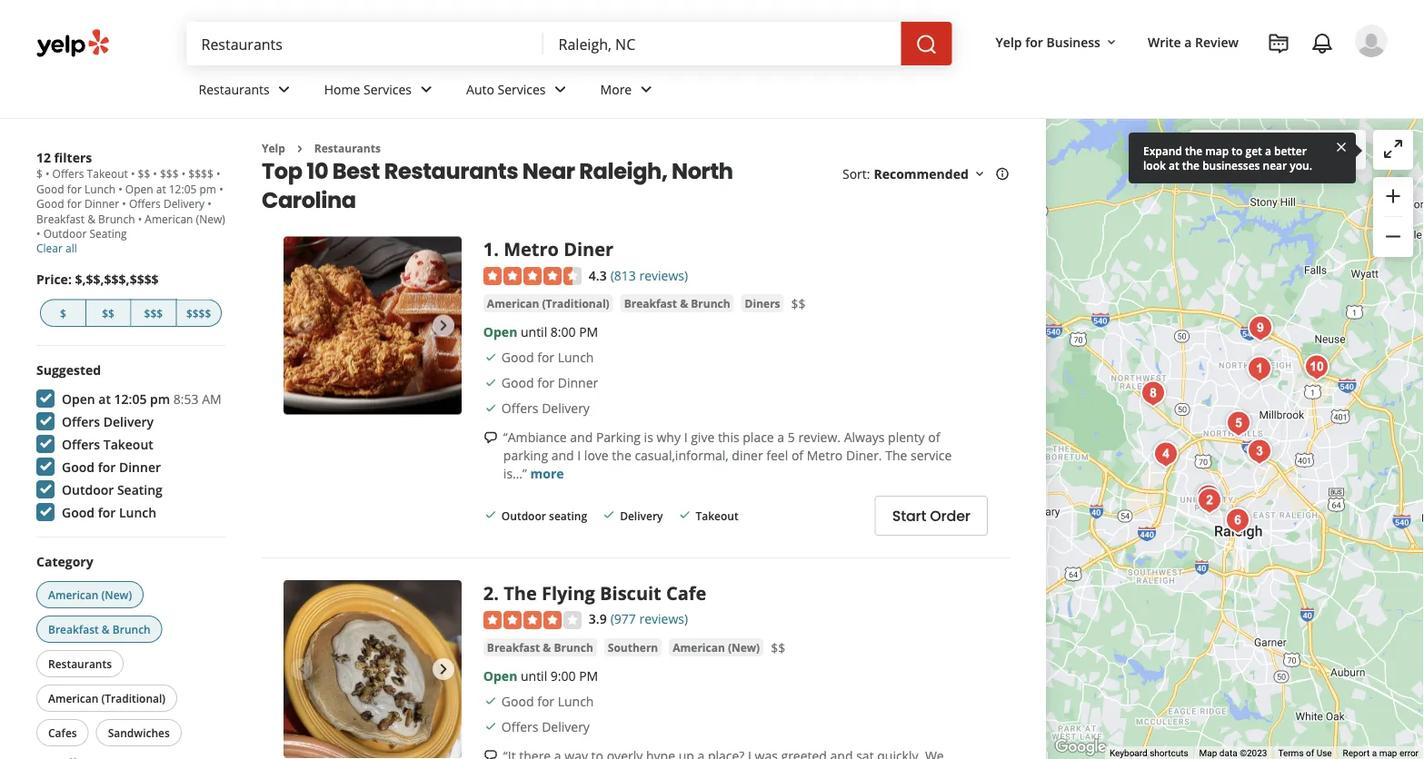 Task type: vqa. For each thing, say whether or not it's contained in the screenshot.
qkeylocksmith.com
no



Task type: locate. For each thing, give the bounding box(es) containing it.
write
[[1148, 33, 1181, 50]]

first watch image
[[1135, 376, 1172, 412], [1242, 434, 1278, 470]]

1 vertical spatial group
[[31, 361, 225, 527]]

24 chevron down v2 image inside more link
[[636, 79, 657, 100]]

a right get
[[1265, 143, 1272, 158]]

breakfast up the restaurants button
[[48, 622, 99, 637]]

another broken egg cafe image
[[1221, 406, 1257, 442]]

more link
[[530, 465, 564, 482]]

open for open until 9:00 pm
[[483, 667, 518, 685]]

Find text field
[[201, 34, 530, 54]]

$$$$ left top
[[188, 166, 213, 181]]

2 horizontal spatial (new)
[[728, 640, 760, 655]]

open
[[125, 181, 153, 196], [483, 323, 518, 340], [62, 390, 95, 408], [483, 667, 518, 685]]

restaurants up cafes
[[48, 657, 112, 672]]

the up 3.9 star rating image
[[504, 581, 537, 606]]

0 vertical spatial takeout
[[87, 166, 128, 181]]

0 vertical spatial 12:05
[[169, 181, 197, 196]]

2 horizontal spatial breakfast & brunch
[[624, 296, 730, 311]]

breakfast & brunch for leftmost breakfast & brunch button
[[48, 622, 151, 637]]

pm for diner
[[579, 323, 598, 340]]

1 services from the left
[[364, 81, 412, 98]]

$ down 12
[[36, 166, 43, 181]]

place
[[743, 429, 774, 446]]

good for lunch down the open until 9:00 pm
[[502, 693, 594, 710]]

until for metro
[[521, 323, 547, 340]]

american (new)
[[48, 588, 132, 603], [673, 640, 760, 655]]

map
[[1199, 749, 1217, 760]]

1 until from the top
[[521, 323, 547, 340]]

seating inside 12 filters $ • offers takeout • $$ • $$$ • $$$$ • good for lunch • open at 12:05 pm • good for dinner • offers delivery • breakfast & brunch • american (new) • outdoor seating clear all
[[89, 226, 127, 241]]

1 vertical spatial $
[[60, 306, 66, 321]]

all
[[65, 241, 77, 256]]

breakfast & brunch up the restaurants button
[[48, 622, 151, 637]]

0 horizontal spatial american (traditional) button
[[36, 685, 177, 713]]

breakfast & brunch button up the restaurants button
[[36, 616, 162, 644]]

projects image
[[1268, 33, 1290, 55]]

restaurants up 1
[[384, 156, 518, 186]]

takeout down "ambiance and parking is why i give this place a 5  review.   always plenty of parking and i love the casual,informal, diner feel of metro diner. the service is…"
[[696, 508, 739, 523]]

$ down price: on the left top
[[60, 306, 66, 321]]

0 vertical spatial $
[[36, 166, 43, 181]]

2 slideshow element from the top
[[284, 581, 462, 759]]

16 info v2 image
[[995, 167, 1010, 182]]

0 vertical spatial at
[[1169, 158, 1180, 173]]

1 vertical spatial breakfast & brunch
[[48, 622, 151, 637]]

1 vertical spatial yelp
[[262, 141, 285, 156]]

1 vertical spatial american (traditional)
[[48, 691, 166, 706]]

1 horizontal spatial 16 chevron down v2 image
[[1104, 35, 1119, 50]]

report
[[1343, 749, 1370, 760]]

slideshow element for 2
[[284, 581, 462, 759]]

1 vertical spatial good for lunch
[[62, 504, 156, 521]]

pm left 8:53
[[150, 390, 170, 408]]

metro
[[504, 237, 559, 262], [807, 447, 843, 464]]

1 . from the top
[[494, 237, 499, 262]]

parking
[[596, 429, 641, 446]]

1 vertical spatial until
[[521, 667, 547, 685]]

1 horizontal spatial good for dinner
[[502, 374, 598, 391]]

offers delivery for good for lunch
[[502, 718, 590, 736]]

recommended
[[874, 165, 969, 183]]

american inside 12 filters $ • offers takeout • $$ • $$$ • $$$$ • good for lunch • open at 12:05 pm • good for dinner • offers delivery • breakfast & brunch • american (new) • outdoor seating clear all
[[145, 211, 193, 226]]

16 checkmark v2 image for good for lunch
[[483, 350, 498, 365]]

1 vertical spatial metro
[[807, 447, 843, 464]]

$ inside 12 filters $ • offers takeout • $$ • $$$ • $$$$ • good for lunch • open at 12:05 pm • good for dinner • offers delivery • breakfast & brunch • american (new) • outdoor seating clear all
[[36, 166, 43, 181]]

24 chevron down v2 image right auto services
[[550, 79, 571, 100]]

(traditional) up sandwiches
[[101, 691, 166, 706]]

good for lunch down 'open until 8:00 pm'
[[502, 349, 594, 366]]

(new) inside 12 filters $ • offers takeout • $$ • $$$ • $$$$ • good for lunch • open at 12:05 pm • good for dinner • offers delivery • breakfast & brunch • american (new) • outdoor seating clear all
[[196, 211, 225, 226]]

0 horizontal spatial the flying biscuit cafe image
[[284, 581, 462, 759]]

0 vertical spatial slideshow element
[[284, 237, 462, 415]]

american (new) for american (new) "button" within the category group
[[48, 588, 132, 603]]

american (traditional) up 'open until 8:00 pm'
[[487, 296, 610, 311]]

1 vertical spatial the flying biscuit cafe image
[[284, 581, 462, 759]]

reviews) down cafe
[[639, 611, 688, 628]]

services right home
[[364, 81, 412, 98]]

simply crepes raleigh image
[[1242, 310, 1279, 347]]

restaurants right 16 chevron right v2 image
[[314, 141, 381, 156]]

breakfast for leftmost breakfast & brunch button
[[48, 622, 99, 637]]

restaurants inside button
[[48, 657, 112, 672]]

until left 8:00
[[521, 323, 547, 340]]

pm
[[579, 323, 598, 340], [579, 667, 598, 685]]

and up "love"
[[570, 429, 593, 446]]

outdoor for outdoor seating
[[62, 481, 114, 499]]

0 vertical spatial american (traditional)
[[487, 296, 610, 311]]

16 chevron down v2 image right business
[[1104, 35, 1119, 50]]

of down 5
[[792, 447, 804, 464]]

2 services from the left
[[498, 81, 546, 98]]

1 horizontal spatial none field
[[559, 34, 887, 54]]

sort:
[[843, 165, 870, 183]]

restaurants link right 16 chevron right v2 image
[[314, 141, 381, 156]]

reviews) for 2 . the flying biscuit cafe
[[639, 611, 688, 628]]

good for dinner down 'open until 8:00 pm'
[[502, 374, 598, 391]]

0 horizontal spatial breakfast & brunch link
[[483, 639, 597, 657]]

none field up home services
[[201, 34, 530, 54]]

1 horizontal spatial services
[[498, 81, 546, 98]]

$
[[36, 166, 43, 181], [60, 306, 66, 321]]

top 10 best restaurants near raleigh, north carolina
[[262, 156, 733, 215]]

good for lunch
[[502, 349, 594, 366], [62, 504, 156, 521], [502, 693, 594, 710]]

0 vertical spatial metro
[[504, 237, 559, 262]]

0 horizontal spatial (traditional)
[[101, 691, 166, 706]]

open at 12:05 pm 8:53 am
[[62, 390, 221, 408]]

1 pm from the top
[[579, 323, 598, 340]]

outdoor down 'offers takeout'
[[62, 481, 114, 499]]

0 horizontal spatial yelp
[[262, 141, 285, 156]]

0 horizontal spatial map
[[1206, 143, 1229, 158]]

error
[[1400, 749, 1419, 760]]

price:
[[36, 271, 72, 288]]

0 horizontal spatial i
[[577, 447, 581, 464]]

brunch for leftmost breakfast & brunch button
[[113, 622, 151, 637]]

offers takeout
[[62, 436, 153, 453]]

"ambiance and parking is why i give this place a 5  review.   always plenty of parking and i love the casual,informal, diner feel of metro diner. the service is…"
[[503, 429, 952, 482]]

24 chevron down v2 image inside home services link
[[415, 79, 437, 100]]

16 checkmark v2 image up 16 speech v2 image
[[483, 376, 498, 390]]

$$$$
[[188, 166, 213, 181], [186, 306, 211, 321]]

0 horizontal spatial 24 chevron down v2 image
[[273, 79, 295, 100]]

more
[[600, 81, 632, 98]]

better
[[1274, 143, 1307, 158]]

$$$$ inside 12 filters $ • offers takeout • $$ • $$$ • $$$$ • good for lunch • open at 12:05 pm • good for dinner • offers delivery • breakfast & brunch • american (new) • outdoor seating clear all
[[188, 166, 213, 181]]

map inside expand the map to get a better look at the businesses near you.
[[1206, 143, 1229, 158]]

offers delivery inside group
[[62, 413, 154, 430]]

0 vertical spatial dinner
[[85, 196, 119, 211]]

24 chevron down v2 image for restaurants
[[273, 79, 295, 100]]

& for middle breakfast & brunch button
[[543, 640, 551, 655]]

pm right 8:00
[[579, 323, 598, 340]]

north
[[672, 156, 733, 186]]

american down "4.3 star rating" image
[[487, 296, 539, 311]]

2 24 chevron down v2 image from the left
[[415, 79, 437, 100]]

seating down 'offers takeout'
[[117, 481, 163, 499]]

yelp left business
[[996, 33, 1022, 50]]

1 vertical spatial pm
[[150, 390, 170, 408]]

at inside expand the map to get a better look at the businesses near you.
[[1169, 158, 1180, 173]]

0 vertical spatial (new)
[[196, 211, 225, 226]]

1 vertical spatial of
[[792, 447, 804, 464]]

0 horizontal spatial restaurants link
[[184, 65, 310, 118]]

offers down the open until 9:00 pm
[[502, 718, 539, 736]]

1 vertical spatial at
[[156, 181, 166, 196]]

takeout down open at 12:05 pm 8:53 am
[[103, 436, 153, 453]]

takeout down filters
[[87, 166, 128, 181]]

village deli & grill - lake boone trail image
[[1148, 437, 1184, 473]]

breakfast for middle breakfast & brunch button
[[487, 640, 540, 655]]

1 horizontal spatial group
[[1373, 177, 1413, 257]]

1 horizontal spatial pm
[[200, 181, 216, 196]]

yelp for yelp for business
[[996, 33, 1022, 50]]

2 . from the top
[[494, 581, 499, 606]]

i
[[684, 429, 688, 446], [577, 447, 581, 464]]

0 vertical spatial 16 chevron down v2 image
[[1104, 35, 1119, 50]]

0 vertical spatial pm
[[200, 181, 216, 196]]

0 horizontal spatial breakfast & brunch
[[48, 622, 151, 637]]

good for dinner
[[502, 374, 598, 391], [62, 459, 161, 476]]

delivery
[[164, 196, 205, 211], [542, 400, 590, 417], [103, 413, 154, 430], [620, 508, 663, 523], [542, 718, 590, 736]]

24 chevron down v2 image inside auto services link
[[550, 79, 571, 100]]

16 chevron down v2 image for yelp for business
[[1104, 35, 1119, 50]]

dinner down filters
[[85, 196, 119, 211]]

0 horizontal spatial american (traditional)
[[48, 691, 166, 706]]

plenty
[[888, 429, 925, 446]]

price: $,$$,$$$,$$$$
[[36, 271, 159, 288]]

$$$ inside 12 filters $ • offers takeout • $$ • $$$ • $$$$ • good for lunch • open at 12:05 pm • good for dinner • offers delivery • breakfast & brunch • american (new) • outdoor seating clear all
[[160, 166, 179, 181]]

1 horizontal spatial of
[[928, 429, 940, 446]]

1 horizontal spatial 24 chevron down v2 image
[[636, 79, 657, 100]]

0 vertical spatial .
[[494, 237, 499, 262]]

first watch image
[[1299, 350, 1335, 386]]

breakfast down 3.9 star rating image
[[487, 640, 540, 655]]

None field
[[201, 34, 530, 54], [559, 34, 887, 54]]

16 chevron down v2 image inside yelp for business button
[[1104, 35, 1119, 50]]

breakfast & brunch for right breakfast & brunch button
[[624, 296, 730, 311]]

1 slideshow element from the top
[[284, 237, 462, 415]]

feel
[[766, 447, 788, 464]]

lunch
[[85, 181, 116, 196], [558, 349, 594, 366], [119, 504, 156, 521], [558, 693, 594, 710]]

&
[[87, 211, 95, 226], [680, 296, 688, 311], [102, 622, 110, 637], [543, 640, 551, 655]]

1 vertical spatial (new)
[[101, 588, 132, 603]]

brunch inside category group
[[113, 622, 151, 637]]

i left give
[[684, 429, 688, 446]]

breakfast & brunch inside category group
[[48, 622, 151, 637]]

google image
[[1051, 736, 1111, 760]]

breakfast & brunch link up the open until 9:00 pm
[[483, 639, 597, 657]]

1 horizontal spatial 12:05
[[169, 181, 197, 196]]

brunch inside 12 filters $ • offers takeout • $$ • $$$ • $$$$ • good for lunch • open at 12:05 pm • good for dinner • offers delivery • breakfast & brunch • american (new) • outdoor seating clear all
[[98, 211, 135, 226]]

parking
[[503, 447, 548, 464]]

16 checkmark v2 image
[[483, 401, 498, 416], [483, 508, 498, 523], [602, 508, 616, 523], [678, 508, 692, 523], [483, 695, 498, 709], [483, 720, 498, 735]]

yelp inside button
[[996, 33, 1022, 50]]

american down cafe
[[673, 640, 725, 655]]

1 vertical spatial (traditional)
[[101, 691, 166, 706]]

map left error
[[1380, 749, 1398, 760]]

dinner
[[85, 196, 119, 211], [558, 374, 598, 391], [119, 459, 161, 476]]

16 chevron down v2 image left 16 info v2 icon
[[972, 167, 987, 182]]

0 horizontal spatial 12:05
[[114, 390, 147, 408]]

24 chevron down v2 image for home services
[[415, 79, 437, 100]]

1 vertical spatial $$$
[[144, 306, 163, 321]]

good for lunch down outdoor seating
[[62, 504, 156, 521]]

lunch inside group
[[119, 504, 156, 521]]

. up "4.3 star rating" image
[[494, 237, 499, 262]]

the right expand
[[1185, 143, 1203, 158]]

until for the
[[521, 667, 547, 685]]

diner
[[732, 447, 763, 464]]

user actions element
[[981, 23, 1413, 135]]

0 horizontal spatial (new)
[[101, 588, 132, 603]]

0 horizontal spatial american (new)
[[48, 588, 132, 603]]

$$$$ button
[[177, 300, 222, 327]]

brunch up $,$$,$$$,$$$$
[[98, 211, 135, 226]]

0 horizontal spatial $
[[36, 166, 43, 181]]

2 horizontal spatial map
[[1380, 749, 1398, 760]]

search
[[1226, 142, 1266, 159]]

american (traditional) inside category group
[[48, 691, 166, 706]]

1 horizontal spatial $
[[60, 306, 66, 321]]

metro diner image
[[284, 237, 462, 415], [1242, 351, 1278, 388]]

$ inside "button"
[[60, 306, 66, 321]]

0 vertical spatial reviews)
[[639, 267, 688, 284]]

the inside "ambiance and parking is why i give this place a 5  review.   always plenty of parking and i love the casual,informal, diner feel of metro diner. the service is…"
[[612, 447, 632, 464]]

24 chevron down v2 image
[[550, 79, 571, 100], [636, 79, 657, 100]]

16 chevron down v2 image
[[1104, 35, 1119, 50], [972, 167, 987, 182]]

4.3 star rating image
[[483, 267, 582, 285]]

1 vertical spatial outdoor
[[62, 481, 114, 499]]

1 none field from the left
[[201, 34, 530, 54]]

moves
[[1316, 142, 1355, 159]]

slideshow element
[[284, 237, 462, 415], [284, 581, 462, 759]]

american (new) link
[[669, 639, 764, 657]]

1 horizontal spatial american (traditional)
[[487, 296, 610, 311]]

16 checkmark v2 image for good for dinner
[[483, 376, 498, 390]]

american down the category on the bottom left of the page
[[48, 588, 98, 603]]

0 vertical spatial good for lunch
[[502, 349, 594, 366]]

1 vertical spatial 12:05
[[114, 390, 147, 408]]

breakfast & brunch button down (813 reviews)
[[621, 295, 734, 313]]

start order
[[892, 506, 971, 527]]

delivery inside 12 filters $ • offers takeout • $$ • $$$ • $$$$ • good for lunch • open at 12:05 pm • good for dinner • offers delivery • breakfast & brunch • american (new) • outdoor seating clear all
[[164, 196, 205, 211]]

1 horizontal spatial breakfast & brunch
[[487, 640, 593, 655]]

breakfast
[[36, 211, 85, 226], [624, 296, 677, 311], [48, 622, 99, 637], [487, 640, 540, 655]]

16 checkmark v2 image
[[483, 350, 498, 365], [483, 376, 498, 390]]

& up the restaurants button
[[102, 622, 110, 637]]

& up the open until 9:00 pm
[[543, 640, 551, 655]]

1 horizontal spatial 24 chevron down v2 image
[[415, 79, 437, 100]]

yelp
[[996, 33, 1022, 50], [262, 141, 285, 156]]

american (new) button down cafe
[[669, 639, 764, 657]]

$$ inside button
[[102, 306, 115, 321]]

1 24 chevron down v2 image from the left
[[273, 79, 295, 100]]

0 vertical spatial breakfast & brunch
[[624, 296, 730, 311]]

2 reviews) from the top
[[639, 611, 688, 628]]

lunch down filters
[[85, 181, 116, 196]]

breakfast & brunch down (813 reviews)
[[624, 296, 730, 311]]

2 vertical spatial breakfast & brunch
[[487, 640, 593, 655]]

2 pm from the top
[[579, 667, 598, 685]]

16 checkmark v2 image down 'open until 8:00 pm'
[[483, 350, 498, 365]]

report a map error link
[[1343, 749, 1419, 760]]

metro down review.
[[807, 447, 843, 464]]

(traditional) inside category group
[[101, 691, 166, 706]]

open inside 12 filters $ • offers takeout • $$ • $$$ • $$$$ • good for lunch • open at 12:05 pm • good for dinner • offers delivery • breakfast & brunch • american (new) • outdoor seating clear all
[[125, 181, 153, 196]]

& down (813 reviews)
[[680, 296, 688, 311]]

none field find
[[201, 34, 530, 54]]

terms of use
[[1278, 749, 1332, 760]]

1 vertical spatial good for dinner
[[62, 459, 161, 476]]

1 horizontal spatial breakfast & brunch link
[[621, 295, 734, 313]]

sandwiches button
[[96, 720, 182, 747]]

american (new) button
[[36, 582, 144, 609], [669, 639, 764, 657]]

business
[[1047, 33, 1101, 50]]

american
[[145, 211, 193, 226], [487, 296, 539, 311], [48, 588, 98, 603], [673, 640, 725, 655], [48, 691, 98, 706]]

service
[[911, 447, 952, 464]]

expand
[[1143, 143, 1182, 158]]

2 until from the top
[[521, 667, 547, 685]]

previous image
[[291, 659, 313, 681]]

1 vertical spatial reviews)
[[639, 611, 688, 628]]

0 vertical spatial breakfast & brunch link
[[621, 295, 734, 313]]

restaurants link up yelp link
[[184, 65, 310, 118]]

category
[[36, 553, 93, 570]]

0 vertical spatial $$$$
[[188, 166, 213, 181]]

outdoor inside group
[[62, 481, 114, 499]]

dinner down 8:00
[[558, 374, 598, 391]]

cafe
[[666, 581, 707, 606]]

1 horizontal spatial breakfast & brunch button
[[483, 639, 597, 657]]

3.9 link
[[589, 609, 607, 629]]

seating
[[89, 226, 127, 241], [117, 481, 163, 499]]

breakfast up the clear all link
[[36, 211, 85, 226]]

(traditional) up 8:00
[[542, 296, 610, 311]]

breakfast & brunch button
[[621, 295, 734, 313], [36, 616, 162, 644], [483, 639, 597, 657]]

$ button
[[40, 300, 86, 327]]

of up service
[[928, 429, 940, 446]]

2 16 checkmark v2 image from the top
[[483, 376, 498, 390]]

metro up "4.3 star rating" image
[[504, 237, 559, 262]]

none field near
[[559, 34, 887, 54]]

american (traditional) for american (traditional) button to the top
[[487, 296, 610, 311]]

None search field
[[187, 22, 956, 65]]

casual,informal,
[[635, 447, 729, 464]]

0 horizontal spatial services
[[364, 81, 412, 98]]

category group
[[33, 553, 225, 760]]

1 16 checkmark v2 image from the top
[[483, 350, 498, 365]]

$$$ button
[[131, 300, 177, 327]]

american (new) for the bottommost american (new) "button"
[[673, 640, 760, 655]]

is
[[644, 429, 653, 446]]

1 horizontal spatial map
[[1286, 142, 1313, 159]]

offers
[[52, 166, 84, 181], [129, 196, 161, 211], [502, 400, 539, 417], [62, 413, 100, 430], [62, 436, 100, 453], [502, 718, 539, 736]]

i left "love"
[[577, 447, 581, 464]]

american (traditional) button up 'open until 8:00 pm'
[[483, 295, 613, 313]]

$$$$ inside button
[[186, 306, 211, 321]]

business categories element
[[184, 65, 1388, 118]]

expand the map to get a better look at the businesses near you. tooltip
[[1129, 133, 1356, 184]]

& for leftmost breakfast & brunch button
[[102, 622, 110, 637]]

0 horizontal spatial 24 chevron down v2 image
[[550, 79, 571, 100]]

0 horizontal spatial group
[[31, 361, 225, 527]]

breakfast inside category group
[[48, 622, 99, 637]]

offers up $,$$,$$$,$$$$
[[129, 196, 161, 211]]

open for open at 12:05 pm 8:53 am
[[62, 390, 95, 408]]

1 vertical spatial slideshow element
[[284, 581, 462, 759]]

the down plenty
[[886, 447, 908, 464]]

restaurants button
[[36, 651, 124, 678]]

2 vertical spatial good for lunch
[[502, 693, 594, 710]]

services right auto
[[498, 81, 546, 98]]

1 vertical spatial and
[[551, 447, 574, 464]]

2 24 chevron down v2 image from the left
[[636, 79, 657, 100]]

1 horizontal spatial the
[[886, 447, 908, 464]]

offers delivery
[[502, 400, 590, 417], [62, 413, 154, 430], [502, 718, 590, 736]]

1 . metro diner
[[483, 237, 614, 262]]

price: $,$$,$$$,$$$$ group
[[36, 270, 225, 331]]

outdoor down is…"
[[502, 508, 546, 523]]

metro inside "ambiance and parking is why i give this place a 5  review.   always plenty of parking and i love the casual,informal, diner feel of metro diner. the service is…"
[[807, 447, 843, 464]]

near
[[1263, 158, 1287, 173]]

the
[[886, 447, 908, 464], [504, 581, 537, 606]]

24 chevron down v2 image
[[273, 79, 295, 100], [415, 79, 437, 100]]

. for 1
[[494, 237, 499, 262]]

first watch image up village deli & grill - lake boone trail image at the right
[[1135, 376, 1172, 412]]

american (traditional) button down the restaurants button
[[36, 685, 177, 713]]

the flying biscuit cafe image
[[1192, 483, 1228, 519], [284, 581, 462, 759]]

reviews) for 1 . metro diner
[[639, 267, 688, 284]]

1 horizontal spatial american (new)
[[673, 640, 760, 655]]

1 horizontal spatial american (new) button
[[669, 639, 764, 657]]

a inside expand the map to get a better look at the businesses near you.
[[1265, 143, 1272, 158]]

map for to
[[1206, 143, 1229, 158]]

outdoor up price: on the left top
[[43, 226, 87, 241]]

pm
[[200, 181, 216, 196], [150, 390, 170, 408]]

& inside category group
[[102, 622, 110, 637]]

2 none field from the left
[[559, 34, 887, 54]]

order
[[930, 506, 971, 527]]

offers delivery down the open until 9:00 pm
[[502, 718, 590, 736]]

(977 reviews) link
[[611, 609, 688, 629]]

& up the price: $,$$,$$$,$$$$
[[87, 211, 95, 226]]

. up 3.9 star rating image
[[494, 581, 499, 606]]

good for lunch for 1
[[502, 349, 594, 366]]

diners button
[[741, 295, 784, 313]]

1 horizontal spatial the flying biscuit cafe image
[[1192, 483, 1228, 519]]

american (new) inside category group
[[48, 588, 132, 603]]

outdoor inside 12 filters $ • offers takeout • $$ • $$$ • $$$$ • good for lunch • open at 12:05 pm • good for dinner • offers delivery • breakfast & brunch • american (new) • outdoor seating clear all
[[43, 226, 87, 241]]

1 24 chevron down v2 image from the left
[[550, 79, 571, 100]]

0 vertical spatial i
[[684, 429, 688, 446]]

american (traditional) down the restaurants button
[[48, 691, 166, 706]]

0 vertical spatial 16 checkmark v2 image
[[483, 350, 498, 365]]

brunch left diners
[[691, 296, 730, 311]]

breakfast & brunch down 3.9 star rating image
[[487, 640, 593, 655]]

biscuit
[[600, 581, 662, 606]]

$$$$ right $$$ button
[[186, 306, 211, 321]]

breakfast & brunch button up the open until 9:00 pm
[[483, 639, 597, 657]]

seating right all
[[89, 226, 127, 241]]

review.
[[798, 429, 841, 446]]

24 chevron down v2 image left auto
[[415, 79, 437, 100]]

12 filters $ • offers takeout • $$ • $$$ • $$$$ • good for lunch • open at 12:05 pm • good for dinner • offers delivery • breakfast & brunch • american (new) • outdoor seating clear all
[[36, 149, 225, 256]]

1 reviews) from the top
[[639, 267, 688, 284]]

first watch image up carroll's kitchen image
[[1242, 434, 1278, 470]]

breakfast & brunch for middle breakfast & brunch button
[[487, 640, 593, 655]]

get
[[1246, 143, 1262, 158]]

and up more link
[[551, 447, 574, 464]]

best
[[333, 156, 380, 186]]

a right write
[[1185, 33, 1192, 50]]

0 vertical spatial yelp
[[996, 33, 1022, 50]]

yelp left 16 chevron right v2 image
[[262, 141, 285, 156]]

american (traditional) for the leftmost american (traditional) button
[[48, 691, 166, 706]]

zoom in image
[[1383, 185, 1404, 207]]

slideshow element for 1
[[284, 237, 462, 415]]

brunch up 9:00
[[554, 640, 593, 655]]

restaurants up yelp link
[[199, 81, 270, 98]]

a left 5
[[777, 429, 785, 446]]

reviews) right (813
[[639, 267, 688, 284]]

previous image
[[291, 315, 313, 337]]

1 vertical spatial american (new) button
[[669, 639, 764, 657]]

until
[[521, 323, 547, 340], [521, 667, 547, 685]]

group
[[1373, 177, 1413, 257], [31, 361, 225, 527]]

next image
[[433, 315, 454, 337]]

0 vertical spatial group
[[1373, 177, 1413, 257]]

map for error
[[1380, 749, 1398, 760]]

map region
[[858, 0, 1424, 760]]

16 chevron down v2 image inside recommended dropdown button
[[972, 167, 987, 182]]

offers delivery up 'offers takeout'
[[62, 413, 154, 430]]



Task type: describe. For each thing, give the bounding box(es) containing it.
1 vertical spatial seating
[[117, 481, 163, 499]]

offers up outdoor seating
[[62, 436, 100, 453]]

0 vertical spatial good for dinner
[[502, 374, 598, 391]]

near
[[523, 156, 575, 186]]

look
[[1143, 158, 1166, 173]]

the flying biscuit cafe image inside map region
[[1192, 483, 1228, 519]]

you.
[[1290, 158, 1313, 173]]

1 horizontal spatial (traditional)
[[542, 296, 610, 311]]

(new) inside category group
[[101, 588, 132, 603]]

pm for flying
[[579, 667, 598, 685]]

yelp for business button
[[989, 25, 1126, 58]]

2 vertical spatial at
[[98, 390, 111, 408]]

the right look
[[1182, 158, 1200, 173]]

Near text field
[[559, 34, 887, 54]]

search as map moves
[[1226, 142, 1355, 159]]

offers delivery up "ambiance
[[502, 400, 590, 417]]

flying
[[542, 581, 595, 606]]

$$$ inside button
[[144, 306, 163, 321]]

greg r. image
[[1355, 25, 1388, 57]]

write a review
[[1148, 33, 1239, 50]]

next image
[[433, 659, 454, 681]]

give
[[691, 429, 715, 446]]

open until 8:00 pm
[[483, 323, 598, 340]]

outdoor seating
[[502, 508, 587, 523]]

16 speech v2 image
[[483, 750, 498, 760]]

data
[[1220, 749, 1238, 760]]

0 horizontal spatial good for dinner
[[62, 459, 161, 476]]

rise southern biscuits & righteous chicken image
[[1191, 479, 1227, 516]]

16 chevron right v2 image
[[293, 142, 307, 156]]

offers delivery for open at 12:05 pm
[[62, 413, 154, 430]]

auto
[[466, 81, 494, 98]]

american inside american (new) link
[[673, 640, 725, 655]]

am
[[202, 390, 221, 408]]

a inside write a review link
[[1185, 33, 1192, 50]]

yelp link
[[262, 141, 285, 156]]

suggested
[[36, 361, 101, 379]]

pm inside 12 filters $ • offers takeout • $$ • $$$ • $$$$ • good for lunch • open at 12:05 pm • good for dinner • offers delivery • breakfast & brunch • american (new) • outdoor seating clear all
[[200, 181, 216, 196]]

$$ inside 12 filters $ • offers takeout • $$ • $$$ • $$$$ • good for lunch • open at 12:05 pm • good for dinner • offers delivery • breakfast & brunch • american (new) • outdoor seating clear all
[[138, 166, 150, 181]]

1 horizontal spatial restaurants link
[[314, 141, 381, 156]]

keyboard shortcuts button
[[1110, 748, 1189, 760]]

review
[[1195, 33, 1239, 50]]

raleigh,
[[579, 156, 668, 186]]

clear all link
[[36, 241, 77, 256]]

9:00
[[551, 667, 576, 685]]

1 vertical spatial dinner
[[558, 374, 598, 391]]

diner.
[[846, 447, 882, 464]]

home services
[[324, 81, 412, 98]]

0 horizontal spatial breakfast & brunch button
[[36, 616, 162, 644]]

this
[[718, 429, 740, 446]]

12
[[36, 149, 51, 166]]

0 vertical spatial first watch image
[[1135, 376, 1172, 412]]

southern
[[608, 640, 658, 655]]

american (new) button inside category group
[[36, 582, 144, 609]]

4.3 link
[[589, 265, 607, 284]]

love
[[584, 447, 609, 464]]

1 horizontal spatial metro diner image
[[1242, 351, 1278, 388]]

services for auto services
[[498, 81, 546, 98]]

open until 9:00 pm
[[483, 667, 598, 685]]

recommended button
[[874, 165, 987, 183]]

1 vertical spatial first watch image
[[1242, 434, 1278, 470]]

16 speech v2 image
[[483, 431, 498, 445]]

southern button
[[604, 639, 662, 657]]

map for moves
[[1286, 142, 1313, 159]]

why
[[657, 429, 681, 446]]

(813 reviews)
[[611, 267, 688, 284]]

3.9 star rating image
[[483, 612, 582, 630]]

always
[[844, 429, 885, 446]]

keyboard
[[1110, 749, 1148, 760]]

8:53
[[173, 390, 199, 408]]

sandwiches
[[108, 726, 170, 741]]

filters
[[54, 149, 92, 166]]

a right report
[[1372, 749, 1377, 760]]

brunch for middle breakfast & brunch button
[[554, 640, 593, 655]]

breakfast inside 12 filters $ • offers takeout • $$ • $$$ • $$$$ • good for lunch • open at 12:05 pm • good for dinner • offers delivery • breakfast & brunch • american (new) • outdoor seating clear all
[[36, 211, 85, 226]]

breakfast for right breakfast & brunch button
[[624, 296, 677, 311]]

offers down filters
[[52, 166, 84, 181]]

lunch down 8:00
[[558, 349, 594, 366]]

$$ button
[[86, 300, 131, 327]]

yelp for yelp link
[[262, 141, 285, 156]]

for inside button
[[1025, 33, 1043, 50]]

keyboard shortcuts
[[1110, 749, 1189, 760]]

at inside 12 filters $ • offers takeout • $$ • $$$ • $$$$ • good for lunch • open at 12:05 pm • good for dinner • offers delivery • breakfast & brunch • american (new) • outdoor seating clear all
[[156, 181, 166, 196]]

cafes
[[48, 726, 77, 741]]

. for 2
[[494, 581, 499, 606]]

a inside "ambiance and parking is why i give this place a 5  review.   always plenty of parking and i love the casual,informal, diner feel of metro diner. the service is…"
[[777, 429, 785, 446]]

outdoor seating
[[62, 481, 163, 499]]

12:05 inside 12 filters $ • offers takeout • $$ • $$$ • $$$$ • good for lunch • open at 12:05 pm • good for dinner • offers delivery • breakfast & brunch • american (new) • outdoor seating clear all
[[169, 181, 197, 196]]

map data ©2023
[[1199, 749, 1268, 760]]

lunch inside 12 filters $ • offers takeout • $$ • $$$ • $$$$ • good for lunch • open at 12:05 pm • good for dinner • offers delivery • breakfast & brunch • american (new) • outdoor seating clear all
[[85, 181, 116, 196]]

top
[[262, 156, 302, 186]]

outdoor for outdoor seating
[[502, 508, 546, 523]]

carolina
[[262, 185, 356, 215]]

businesses
[[1203, 158, 1260, 173]]

cafes button
[[36, 720, 89, 747]]

(813
[[611, 267, 636, 284]]

10
[[307, 156, 328, 186]]

home
[[324, 81, 360, 98]]

1 vertical spatial takeout
[[103, 436, 153, 453]]

24 chevron down v2 image for more
[[636, 79, 657, 100]]

brunch for right breakfast & brunch button
[[691, 296, 730, 311]]

0 vertical spatial restaurants link
[[184, 65, 310, 118]]

restaurants inside the business categories element
[[199, 81, 270, 98]]

0 horizontal spatial metro diner image
[[284, 237, 462, 415]]

metro diner link
[[504, 237, 614, 262]]

1 vertical spatial the
[[504, 581, 537, 606]]

start
[[892, 506, 927, 527]]

0 horizontal spatial of
[[792, 447, 804, 464]]

$,$$,$$$,$$$$
[[75, 271, 159, 288]]

terms of use link
[[1278, 749, 1332, 760]]

diners link
[[741, 295, 784, 313]]

offers up "ambiance
[[502, 400, 539, 417]]

2 vertical spatial takeout
[[696, 508, 739, 523]]

0 vertical spatial of
[[928, 429, 940, 446]]

1 vertical spatial breakfast & brunch link
[[483, 639, 597, 657]]

24 chevron down v2 image for auto services
[[550, 79, 571, 100]]

more link
[[586, 65, 672, 118]]

american down the restaurants button
[[48, 691, 98, 706]]

1 vertical spatial i
[[577, 447, 581, 464]]

"ambiance
[[503, 429, 567, 446]]

southern link
[[604, 639, 662, 657]]

home services link
[[310, 65, 452, 118]]

©2023
[[1240, 749, 1268, 760]]

american (traditional) link
[[483, 295, 613, 313]]

16 chevron down v2 image for recommended
[[972, 167, 987, 182]]

group containing suggested
[[31, 361, 225, 527]]

auto services link
[[452, 65, 586, 118]]

offers up 'offers takeout'
[[62, 413, 100, 430]]

(813 reviews) link
[[611, 265, 688, 284]]

0 vertical spatial american (traditional) button
[[483, 295, 613, 313]]

& inside 12 filters $ • offers takeout • $$ • $$$ • $$$$ • good for lunch • open at 12:05 pm • good for dinner • offers delivery • breakfast & brunch • american (new) • outdoor seating clear all
[[87, 211, 95, 226]]

2
[[483, 581, 494, 606]]

zoom out image
[[1383, 226, 1404, 248]]

& for right breakfast & brunch button
[[680, 296, 688, 311]]

1
[[483, 237, 494, 262]]

open for open until 8:00 pm
[[483, 323, 518, 340]]

search image
[[916, 34, 938, 56]]

notifications image
[[1312, 33, 1333, 55]]

restaurants inside top 10 best restaurants near raleigh, north carolina
[[384, 156, 518, 186]]

good for lunch for 2
[[502, 693, 594, 710]]

3.9
[[589, 611, 607, 628]]

dinner inside 12 filters $ • offers takeout • $$ • $$$ • $$$$ • good for lunch • open at 12:05 pm • good for dinner • offers delivery • breakfast & brunch • american (new) • outdoor seating clear all
[[85, 196, 119, 211]]

0 vertical spatial and
[[570, 429, 593, 446]]

start order link
[[875, 496, 988, 536]]

takeout inside 12 filters $ • offers takeout • $$ • $$$ • $$$$ • good for lunch • open at 12:05 pm • good for dinner • offers delivery • breakfast & brunch • american (new) • outdoor seating clear all
[[87, 166, 128, 181]]

diners
[[745, 296, 780, 311]]

2 vertical spatial dinner
[[119, 459, 161, 476]]

2 horizontal spatial of
[[1306, 749, 1315, 760]]

expand map image
[[1383, 138, 1404, 160]]

2 horizontal spatial breakfast & brunch button
[[621, 295, 734, 313]]

close image
[[1334, 139, 1349, 155]]

2 . the flying biscuit cafe
[[483, 581, 707, 606]]

services for home services
[[364, 81, 412, 98]]

report a map error
[[1343, 749, 1419, 760]]

the inside "ambiance and parking is why i give this place a 5  review.   always plenty of parking and i love the casual,informal, diner feel of metro diner. the service is…"
[[886, 447, 908, 464]]

carroll's kitchen image
[[1220, 503, 1256, 539]]

lunch down 9:00
[[558, 693, 594, 710]]

clear
[[36, 241, 63, 256]]

use
[[1317, 749, 1332, 760]]



